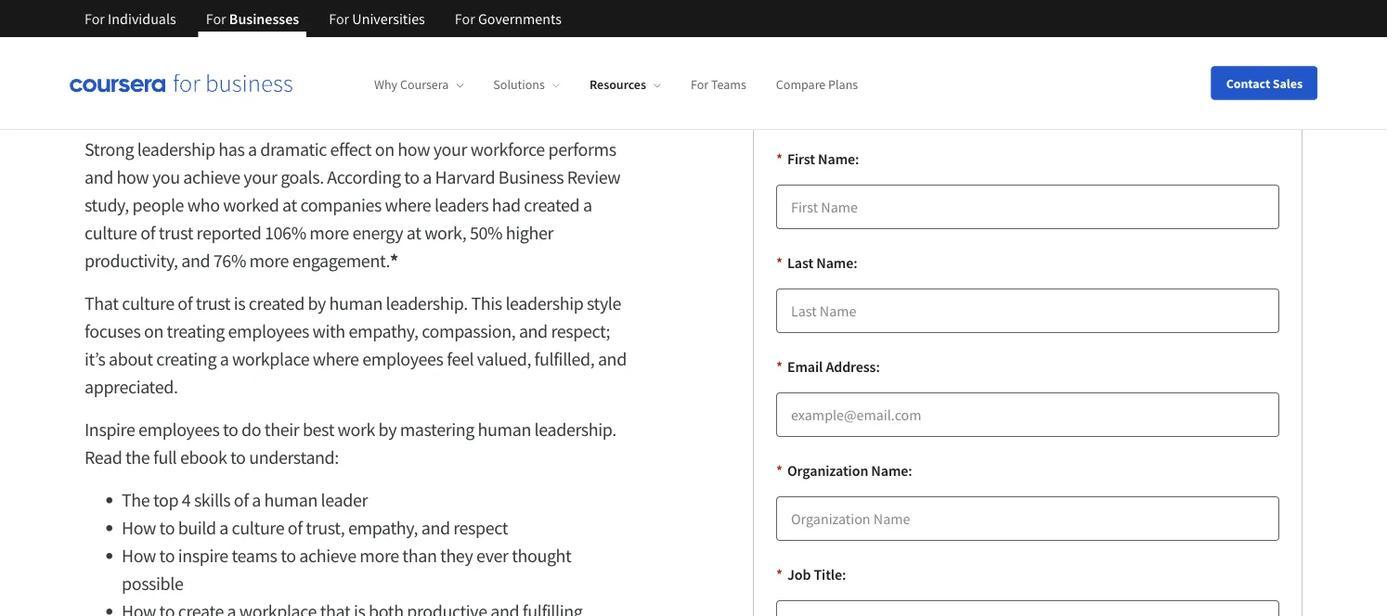 Task type: vqa. For each thing, say whether or not it's contained in the screenshot.
"created"
yes



Task type: locate. For each thing, give the bounding box(es) containing it.
leader
[[321, 489, 368, 512]]

trust down the people on the left of page
[[158, 221, 193, 245]]

created down business
[[524, 194, 580, 217]]

leaders
[[435, 194, 489, 217]]

name: right last
[[816, 254, 858, 272]]

example@email.com email field
[[776, 393, 1280, 437]]

created inside that culture of trust is created by human leadership. this leadership style focuses on treating employees with empathy, compassion, and respect; it's about creating a workplace where employees feel valued, fulfilled, and appreciated.
[[249, 292, 304, 315]]

leadership inside that culture of trust is created by human leadership. this leadership style focuses on treating employees with empathy, compassion, and respect; it's about creating a workplace where employees feel valued, fulfilled, and appreciated.
[[506, 292, 584, 315]]

* for *
[[390, 249, 398, 273]]

1 vertical spatial trust
[[196, 292, 230, 315]]

to down top
[[159, 517, 175, 540]]

at
[[282, 194, 297, 217], [407, 221, 421, 245]]

and
[[85, 166, 113, 189], [181, 249, 210, 273], [519, 320, 548, 343], [598, 348, 627, 371], [421, 517, 450, 540]]

more down 106%
[[249, 249, 289, 273]]

where
[[385, 194, 431, 217], [313, 348, 359, 371]]

1 vertical spatial employees
[[362, 348, 443, 371]]

to inside strong leadership has a dramatic effect on how your workforce performs and how you achieve your goals. according to a harvard business review study, people who worked at companies where leaders had created a culture of trust reported 106% more energy at work, 50% higher productivity, and 76% more engagement.
[[404, 166, 419, 189]]

best
[[303, 418, 334, 442]]

* left job
[[776, 566, 783, 584]]

title:
[[814, 566, 846, 584]]

* for * email address:
[[776, 358, 783, 376]]

trust
[[158, 221, 193, 245], [196, 292, 230, 315]]

at up 106%
[[282, 194, 297, 217]]

1 horizontal spatial your
[[433, 138, 467, 161]]

0 vertical spatial leadership.
[[386, 292, 468, 315]]

0 horizontal spatial achieve
[[183, 166, 240, 189]]

1 vertical spatial more
[[249, 249, 289, 273]]

1 horizontal spatial at
[[407, 221, 421, 245]]

0 horizontal spatial where
[[313, 348, 359, 371]]

a right "creating"
[[220, 348, 229, 371]]

0 horizontal spatial on
[[144, 320, 163, 343]]

0 vertical spatial how
[[398, 138, 430, 161]]

0 horizontal spatial employees
[[138, 418, 220, 442]]

created
[[524, 194, 580, 217], [249, 292, 304, 315]]

* left last
[[776, 254, 783, 272]]

more
[[310, 221, 349, 245], [249, 249, 289, 273], [360, 545, 399, 568]]

0 vertical spatial employees
[[228, 320, 309, 343]]

your up worked
[[244, 166, 277, 189]]

*
[[776, 150, 783, 168], [390, 249, 398, 273], [776, 254, 783, 272], [776, 358, 783, 376], [776, 462, 783, 480], [776, 566, 783, 584]]

2 vertical spatial name:
[[871, 462, 912, 480]]

inspire
[[85, 418, 135, 442]]

culture inside strong leadership has a dramatic effect on how your workforce performs and how you achieve your goals. according to a harvard business review study, people who worked at companies where leaders had created a culture of trust reported 106% more energy at work, 50% higher productivity, and 76% more engagement.
[[85, 221, 137, 245]]

style
[[587, 292, 621, 315]]

1 horizontal spatial human
[[329, 292, 383, 315]]

2 vertical spatial more
[[360, 545, 399, 568]]

by right the work
[[378, 418, 397, 442]]

human inside that culture of trust is created by human leadership. this leadership style focuses on treating employees with empathy, compassion, and respect; it's about creating a workplace where employees feel valued, fulfilled, and appreciated.
[[329, 292, 383, 315]]

the
[[125, 446, 150, 469]]

Organization Name text field
[[776, 497, 1280, 541]]

employees left feel
[[362, 348, 443, 371]]

appreciated.
[[85, 376, 178, 399]]

0 vertical spatial created
[[524, 194, 580, 217]]

leadership up the respect;
[[506, 292, 584, 315]]

1 vertical spatial how
[[122, 545, 156, 568]]

leadership. inside inspire employees to do their best work by mastering human leadership. read the full ebook to understand:
[[534, 418, 617, 442]]

on up about
[[144, 320, 163, 343]]

leadership. down fulfilled,
[[534, 418, 617, 442]]

1 vertical spatial leadership.
[[534, 418, 617, 442]]

0 horizontal spatial more
[[249, 249, 289, 273]]

1 vertical spatial where
[[313, 348, 359, 371]]

inspire
[[178, 545, 228, 568]]

name: right 'organization'
[[871, 462, 912, 480]]

how up 'possible'
[[122, 545, 156, 568]]

name: for * organization name:
[[871, 462, 912, 480]]

inspire employees to do their best work by mastering human leadership. read the full ebook to understand:
[[85, 418, 617, 469]]

of down the people on the left of page
[[140, 221, 155, 245]]

0 vertical spatial human
[[329, 292, 383, 315]]

of left trust,
[[288, 517, 302, 540]]

0 vertical spatial name:
[[818, 150, 859, 168]]

1 vertical spatial culture
[[122, 292, 174, 315]]

0 vertical spatial leadership
[[137, 138, 215, 161]]

for left businesses
[[206, 9, 226, 28]]

empathy, up than
[[348, 517, 418, 540]]

0 horizontal spatial human
[[264, 489, 318, 512]]

by inside inspire employees to do their best work by mastering human leadership. read the full ebook to understand:
[[378, 418, 397, 442]]

1 horizontal spatial leadership
[[506, 292, 584, 315]]

0 vertical spatial your
[[433, 138, 467, 161]]

* down energy
[[390, 249, 398, 273]]

you
[[152, 166, 180, 189]]

0 vertical spatial more
[[310, 221, 349, 245]]

1 horizontal spatial where
[[385, 194, 431, 217]]

human up with
[[329, 292, 383, 315]]

1 horizontal spatial how
[[398, 138, 430, 161]]

who
[[187, 194, 220, 217]]

1 horizontal spatial by
[[378, 418, 397, 442]]

culture up focuses
[[122, 292, 174, 315]]

for businesses
[[206, 9, 299, 28]]

culture inside that culture of trust is created by human leadership. this leadership style focuses on treating employees with empathy, compassion, and respect; it's about creating a workplace where employees feel valued, fulfilled, and appreciated.
[[122, 292, 174, 315]]

employees up workplace
[[228, 320, 309, 343]]

1 vertical spatial achieve
[[299, 545, 356, 568]]

how up "according"
[[398, 138, 430, 161]]

0 vertical spatial culture
[[85, 221, 137, 245]]

the
[[122, 489, 150, 512]]

created right is
[[249, 292, 304, 315]]

culture up teams
[[232, 517, 284, 540]]

for left universities
[[329, 9, 349, 28]]

more down companies
[[310, 221, 349, 245]]

study,
[[85, 194, 129, 217]]

1 vertical spatial how
[[117, 166, 149, 189]]

to right "according"
[[404, 166, 419, 189]]

email
[[787, 358, 823, 376]]

1 horizontal spatial achieve
[[299, 545, 356, 568]]

understand:
[[249, 446, 339, 469]]

leadership. up compassion,
[[386, 292, 468, 315]]

your
[[433, 138, 467, 161], [244, 166, 277, 189]]

* left "email"
[[776, 358, 783, 376]]

employees up full
[[138, 418, 220, 442]]

0 horizontal spatial leadership
[[137, 138, 215, 161]]

0 vertical spatial by
[[308, 292, 326, 315]]

for left teams on the right top of the page
[[691, 76, 709, 93]]

* left 'organization'
[[776, 462, 783, 480]]

2 vertical spatial employees
[[138, 418, 220, 442]]

strong
[[85, 138, 134, 161]]

how
[[398, 138, 430, 161], [117, 166, 149, 189]]

on inside strong leadership has a dramatic effect on how your workforce performs and how you achieve your goals. according to a harvard business review study, people who worked at companies where leaders had created a culture of trust reported 106% more energy at work, 50% higher productivity, and 76% more engagement.
[[375, 138, 394, 161]]

where down with
[[313, 348, 359, 371]]

2 how from the top
[[122, 545, 156, 568]]

2 horizontal spatial more
[[360, 545, 399, 568]]

1 vertical spatial empathy,
[[348, 517, 418, 540]]

2 vertical spatial human
[[264, 489, 318, 512]]

empathy,
[[349, 320, 418, 343], [348, 517, 418, 540]]

* for * job title:
[[776, 566, 783, 584]]

more inside the top 4 skills of a human leader how to build a culture of trust, empathy, and respect how to inspire teams to achieve more than they ever thought possible
[[360, 545, 399, 568]]

1 vertical spatial human
[[478, 418, 531, 442]]

0 vertical spatial where
[[385, 194, 431, 217]]

on right effect
[[375, 138, 394, 161]]

it's
[[85, 348, 105, 371]]

to
[[404, 166, 419, 189], [223, 418, 238, 442], [230, 446, 246, 469], [159, 517, 175, 540], [159, 545, 175, 568], [281, 545, 296, 568]]

creating
[[156, 348, 216, 371]]

businesses
[[229, 9, 299, 28]]

0 vertical spatial trust
[[158, 221, 193, 245]]

empathy, right with
[[349, 320, 418, 343]]

governments
[[478, 9, 562, 28]]

for individuals
[[85, 9, 176, 28]]

0 vertical spatial empathy,
[[349, 320, 418, 343]]

companies
[[300, 194, 382, 217]]

1 vertical spatial name:
[[816, 254, 858, 272]]

of up treating
[[178, 292, 192, 315]]

valued,
[[477, 348, 531, 371]]

more left than
[[360, 545, 399, 568]]

where up energy
[[385, 194, 431, 217]]

contact sales button
[[1212, 66, 1318, 100]]

0 horizontal spatial at
[[282, 194, 297, 217]]

ever
[[476, 545, 508, 568]]

a left harvard on the left of the page
[[423, 166, 432, 189]]

this
[[471, 292, 502, 315]]

trust inside strong leadership has a dramatic effect on how your workforce performs and how you achieve your goals. according to a harvard business review study, people who worked at companies where leaders had created a culture of trust reported 106% more energy at work, 50% higher productivity, and 76% more engagement.
[[158, 221, 193, 245]]

your up harvard on the left of the page
[[433, 138, 467, 161]]

that
[[85, 292, 118, 315]]

0 horizontal spatial how
[[117, 166, 149, 189]]

0 horizontal spatial created
[[249, 292, 304, 315]]

human down understand:
[[264, 489, 318, 512]]

name: for * first name:
[[818, 150, 859, 168]]

trust left is
[[196, 292, 230, 315]]

0 vertical spatial how
[[122, 517, 156, 540]]

for left governments
[[455, 9, 475, 28]]

effect
[[330, 138, 372, 161]]

leadership up you
[[137, 138, 215, 161]]

1 vertical spatial created
[[249, 292, 304, 315]]

human right mastering
[[478, 418, 531, 442]]

reported
[[196, 221, 261, 245]]

human
[[329, 292, 383, 315], [478, 418, 531, 442], [264, 489, 318, 512]]

Last Name text field
[[776, 289, 1280, 333]]

0 horizontal spatial trust
[[158, 221, 193, 245]]

work,
[[425, 221, 467, 245]]

1 vertical spatial by
[[378, 418, 397, 442]]

0 horizontal spatial leadership.
[[386, 292, 468, 315]]

* for * last name:
[[776, 254, 783, 272]]

for
[[85, 9, 105, 28], [206, 9, 226, 28], [329, 9, 349, 28], [455, 9, 475, 28], [691, 76, 709, 93]]

4
[[182, 489, 191, 512]]

culture down study,
[[85, 221, 137, 245]]

on
[[375, 138, 394, 161], [144, 320, 163, 343]]

coursera
[[400, 76, 449, 93]]

achieve up who
[[183, 166, 240, 189]]

on inside that culture of trust is created by human leadership. this leadership style focuses on treating employees with empathy, compassion, and respect; it's about creating a workplace where employees feel valued, fulfilled, and appreciated.
[[144, 320, 163, 343]]

0 horizontal spatial your
[[244, 166, 277, 189]]

of inside that culture of trust is created by human leadership. this leadership style focuses on treating employees with empathy, compassion, and respect; it's about creating a workplace where employees feel valued, fulfilled, and appreciated.
[[178, 292, 192, 315]]

and up than
[[421, 517, 450, 540]]

0 vertical spatial on
[[375, 138, 394, 161]]

how left you
[[117, 166, 149, 189]]

created inside strong leadership has a dramatic effect on how your workforce performs and how you achieve your goals. according to a harvard business review study, people who worked at companies where leaders had created a culture of trust reported 106% more energy at work, 50% higher productivity, and 76% more engagement.
[[524, 194, 580, 217]]

* job title:
[[776, 566, 846, 584]]

0 vertical spatial achieve
[[183, 166, 240, 189]]

trust inside that culture of trust is created by human leadership. this leadership style focuses on treating employees with empathy, compassion, and respect; it's about creating a workplace where employees feel valued, fulfilled, and appreciated.
[[196, 292, 230, 315]]

0 horizontal spatial by
[[308, 292, 326, 315]]

name: right first
[[818, 150, 859, 168]]

1 horizontal spatial on
[[375, 138, 394, 161]]

1 vertical spatial on
[[144, 320, 163, 343]]

by inside that culture of trust is created by human leadership. this leadership style focuses on treating employees with empathy, compassion, and respect; it's about creating a workplace where employees feel valued, fulfilled, and appreciated.
[[308, 292, 326, 315]]

1 horizontal spatial trust
[[196, 292, 230, 315]]

a right skills
[[252, 489, 261, 512]]

achieve down trust,
[[299, 545, 356, 568]]

achieve
[[183, 166, 240, 189], [299, 545, 356, 568]]

1 horizontal spatial created
[[524, 194, 580, 217]]

1 vertical spatial your
[[244, 166, 277, 189]]

for left individuals
[[85, 9, 105, 28]]

at left work,
[[407, 221, 421, 245]]

resources link
[[590, 76, 661, 93]]

1 horizontal spatial employees
[[228, 320, 309, 343]]

2 vertical spatial culture
[[232, 517, 284, 540]]

* left first
[[776, 150, 783, 168]]

leadership.
[[386, 292, 468, 315], [534, 418, 617, 442]]

of inside strong leadership has a dramatic effect on how your workforce performs and how you achieve your goals. according to a harvard business review study, people who worked at companies where leaders had created a culture of trust reported 106% more energy at work, 50% higher productivity, and 76% more engagement.
[[140, 221, 155, 245]]

why coursera link
[[374, 76, 464, 93]]

* for * organization name:
[[776, 462, 783, 480]]

leadership. inside that culture of trust is created by human leadership. this leadership style focuses on treating employees with empathy, compassion, and respect; it's about creating a workplace where employees feel valued, fulfilled, and appreciated.
[[386, 292, 468, 315]]

* for * first name:
[[776, 150, 783, 168]]

by up with
[[308, 292, 326, 315]]

2 horizontal spatial human
[[478, 418, 531, 442]]

2 horizontal spatial employees
[[362, 348, 443, 371]]

1 horizontal spatial leadership.
[[534, 418, 617, 442]]

teams
[[232, 545, 277, 568]]

how down the
[[122, 517, 156, 540]]

1 vertical spatial leadership
[[506, 292, 584, 315]]



Task type: describe. For each thing, give the bounding box(es) containing it.
* first name:
[[776, 150, 859, 168]]

strong leadership has a dramatic effect on how your workforce performs and how you achieve your goals. according to a harvard business review study, people who worked at companies where leaders had created a culture of trust reported 106% more energy at work, 50% higher productivity, and 76% more engagement.
[[85, 138, 621, 273]]

a right the has
[[248, 138, 257, 161]]

and left 76%
[[181, 249, 210, 273]]

banner navigation
[[70, 0, 577, 37]]

to left do
[[223, 418, 238, 442]]

productivity,
[[85, 249, 178, 273]]

human inside inspire employees to do their best work by mastering human leadership. read the full ebook to understand:
[[478, 418, 531, 442]]

with
[[312, 320, 345, 343]]

business
[[499, 166, 564, 189]]

why coursera
[[374, 76, 449, 93]]

why
[[374, 76, 398, 93]]

they
[[440, 545, 473, 568]]

solutions link
[[493, 76, 560, 93]]

a inside that culture of trust is created by human leadership. this leadership style focuses on treating employees with empathy, compassion, and respect; it's about creating a workplace where employees feel valued, fulfilled, and appreciated.
[[220, 348, 229, 371]]

a down review
[[583, 194, 592, 217]]

* email address:
[[776, 358, 880, 376]]

human inside the top 4 skills of a human leader how to build a culture of trust, empathy, and respect how to inspire teams to achieve more than they ever thought possible
[[264, 489, 318, 512]]

contact sales
[[1226, 75, 1303, 91]]

higher
[[506, 221, 553, 245]]

and up valued,
[[519, 320, 548, 343]]

0 vertical spatial at
[[282, 194, 297, 217]]

workforce
[[471, 138, 545, 161]]

ebook
[[180, 446, 227, 469]]

106%
[[265, 221, 306, 245]]

feel
[[447, 348, 474, 371]]

sales
[[1273, 75, 1303, 91]]

focuses
[[85, 320, 141, 343]]

skills
[[194, 489, 231, 512]]

compare plans
[[776, 76, 858, 93]]

mastering
[[400, 418, 475, 442]]

dramatic
[[260, 138, 327, 161]]

culture inside the top 4 skills of a human leader how to build a culture of trust, empathy, and respect how to inspire teams to achieve more than they ever thought possible
[[232, 517, 284, 540]]

for governments
[[455, 9, 562, 28]]

worked
[[223, 194, 279, 217]]

that culture of trust is created by human leadership. this leadership style focuses on treating employees with empathy, compassion, and respect; it's about creating a workplace where employees feel valued, fulfilled, and appreciated.
[[85, 292, 627, 399]]

First Name text field
[[776, 185, 1280, 229]]

for for businesses
[[206, 9, 226, 28]]

organization
[[787, 462, 868, 480]]

full
[[153, 446, 177, 469]]

about
[[109, 348, 153, 371]]

coursera for business image
[[70, 74, 293, 93]]

* last name:
[[776, 254, 858, 272]]

trust,
[[306, 517, 345, 540]]

name: for * last name:
[[816, 254, 858, 272]]

top
[[153, 489, 178, 512]]

leadership inside strong leadership has a dramatic effect on how your workforce performs and how you achieve your goals. according to a harvard business review study, people who worked at companies where leaders had created a culture of trust reported 106% more energy at work, 50% higher productivity, and 76% more engagement.
[[137, 138, 215, 161]]

for teams
[[691, 76, 746, 93]]

goals.
[[281, 166, 324, 189]]

of right skills
[[234, 489, 249, 512]]

for teams link
[[691, 76, 746, 93]]

work
[[338, 418, 375, 442]]

people
[[132, 194, 184, 217]]

for for individuals
[[85, 9, 105, 28]]

achieve inside strong leadership has a dramatic effect on how your workforce performs and how you achieve your goals. according to a harvard business review study, people who worked at companies where leaders had created a culture of trust reported 106% more energy at work, 50% higher productivity, and 76% more engagement.
[[183, 166, 240, 189]]

according
[[327, 166, 401, 189]]

Job Title text field
[[776, 601, 1280, 617]]

1 how from the top
[[122, 517, 156, 540]]

empathy, inside that culture of trust is created by human leadership. this leadership style focuses on treating employees with empathy, compassion, and respect; it's about creating a workplace where employees feel valued, fulfilled, and appreciated.
[[349, 320, 418, 343]]

than
[[402, 545, 437, 568]]

possible
[[122, 572, 183, 596]]

compare
[[776, 76, 826, 93]]

treating
[[167, 320, 225, 343]]

individuals
[[108, 9, 176, 28]]

job
[[787, 566, 811, 584]]

teams
[[711, 76, 746, 93]]

achieve inside the top 4 skills of a human leader how to build a culture of trust, empathy, and respect how to inspire teams to achieve more than they ever thought possible
[[299, 545, 356, 568]]

solutions
[[493, 76, 545, 93]]

their
[[265, 418, 299, 442]]

a right build
[[219, 517, 228, 540]]

where inside strong leadership has a dramatic effect on how your workforce performs and how you achieve your goals. according to a harvard business review study, people who worked at companies where leaders had created a culture of trust reported 106% more energy at work, 50% higher productivity, and 76% more engagement.
[[385, 194, 431, 217]]

last
[[787, 254, 814, 272]]

engagement.
[[292, 249, 390, 273]]

to right teams
[[281, 545, 296, 568]]

to up 'possible'
[[159, 545, 175, 568]]

for universities
[[329, 9, 425, 28]]

workplace
[[232, 348, 309, 371]]

and up study,
[[85, 166, 113, 189]]

for for governments
[[455, 9, 475, 28]]

respect
[[453, 517, 508, 540]]

had
[[492, 194, 521, 217]]

do
[[242, 418, 261, 442]]

is
[[234, 292, 245, 315]]

the top 4 skills of a human leader how to build a culture of trust, empathy, and respect how to inspire teams to achieve more than they ever thought possible
[[122, 489, 572, 596]]

to down do
[[230, 446, 246, 469]]

* organization name:
[[776, 462, 912, 480]]

universities
[[352, 9, 425, 28]]

resources
[[590, 76, 646, 93]]

and inside the top 4 skills of a human leader how to build a culture of trust, empathy, and respect how to inspire teams to achieve more than they ever thought possible
[[421, 517, 450, 540]]

and down the respect;
[[598, 348, 627, 371]]

harvard
[[435, 166, 495, 189]]

build
[[178, 517, 216, 540]]

read
[[85, 446, 122, 469]]

has
[[219, 138, 245, 161]]

respect;
[[551, 320, 610, 343]]

plans
[[828, 76, 858, 93]]

1 vertical spatial at
[[407, 221, 421, 245]]

energy
[[352, 221, 403, 245]]

empathy, inside the top 4 skills of a human leader how to build a culture of trust, empathy, and respect how to inspire teams to achieve more than they ever thought possible
[[348, 517, 418, 540]]

50%
[[470, 221, 503, 245]]

for for universities
[[329, 9, 349, 28]]

review
[[567, 166, 621, 189]]

where inside that culture of trust is created by human leadership. this leadership style focuses on treating employees with empathy, compassion, and respect; it's about creating a workplace where employees feel valued, fulfilled, and appreciated.
[[313, 348, 359, 371]]

thought
[[512, 545, 572, 568]]

76%
[[213, 249, 246, 273]]

address:
[[826, 358, 880, 376]]

compassion,
[[422, 320, 516, 343]]

1 horizontal spatial more
[[310, 221, 349, 245]]

employees inside inspire employees to do their best work by mastering human leadership. read the full ebook to understand:
[[138, 418, 220, 442]]



